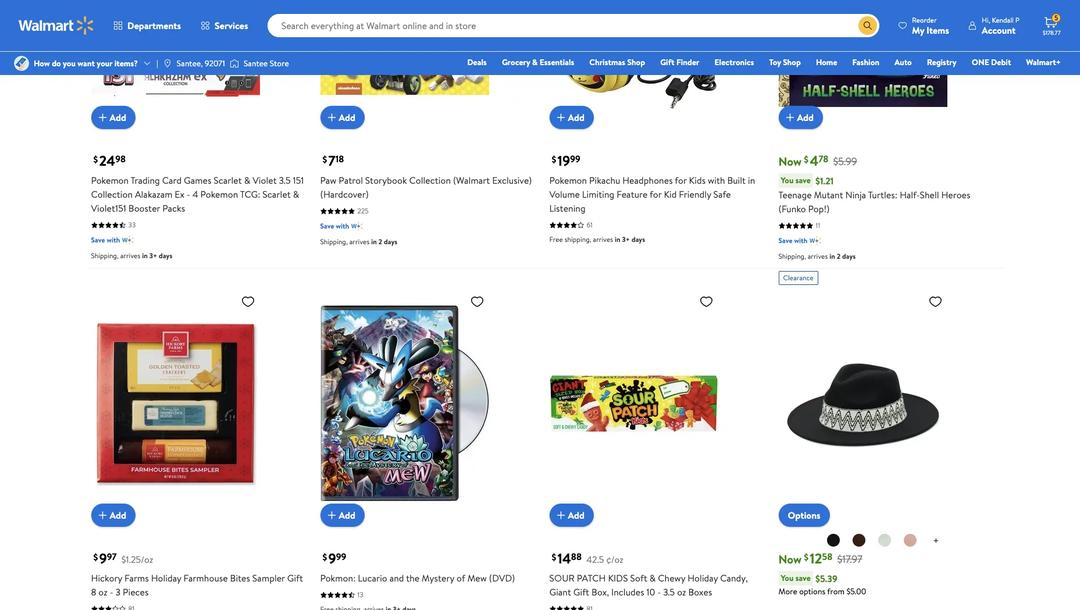 Task type: locate. For each thing, give the bounding box(es) containing it.
0 horizontal spatial walmart plus image
[[122, 234, 134, 246]]

save for 7
[[320, 221, 334, 231]]

pokemon inside pokemon pikachu headphones for kids with built in volume limiting feature for kid friendly safe listening
[[549, 174, 587, 187]]

9 up hickory
[[99, 549, 107, 568]]

9 for hickory farms holiday farmhouse bites sampler gift 8 oz - 3 pieces
[[99, 549, 107, 568]]

hickory
[[91, 572, 122, 585]]

add to cart image up now $ 4 78 $5.99
[[783, 111, 797, 125]]

now left 78
[[779, 154, 802, 169]]

0 horizontal spatial 99
[[336, 551, 346, 563]]

add up $ 19 99
[[568, 111, 585, 124]]

add button up 97
[[91, 504, 136, 527]]

2 vertical spatial gift
[[573, 586, 589, 599]]

you for more
[[781, 572, 794, 584]]

add button up '$ 9 99'
[[320, 504, 365, 527]]

add to cart image for 9
[[325, 508, 339, 522]]

add up "88"
[[568, 509, 585, 522]]

booster
[[128, 202, 160, 215]]

walmart plus image up shipping, arrives in 3+ days
[[122, 234, 134, 246]]

99 inside '$ 9 99'
[[336, 551, 346, 563]]

1 horizontal spatial save with
[[320, 221, 349, 231]]

1 horizontal spatial collection
[[409, 174, 451, 187]]

shipping, down (hardcover)
[[320, 237, 348, 247]]

3.5 inside pokemon trading card games scarlet & violet 3.5 151 collection alakazam ex - 4 pokemon tcg: scarlet & violet151 booster packs
[[279, 174, 291, 187]]

gift left the finder
[[660, 56, 675, 68]]

save up teenage at the right top
[[796, 175, 811, 186]]

add to cart image
[[96, 111, 110, 125], [325, 111, 339, 125], [554, 111, 568, 125], [783, 111, 797, 125], [325, 508, 339, 522], [554, 508, 568, 522]]

2 horizontal spatial pokemon
[[549, 174, 587, 187]]

$ inside $ 24 98
[[93, 153, 98, 166]]

5 $178.77
[[1043, 13, 1061, 37]]

save down (hardcover)
[[320, 221, 334, 231]]

hi, kendall p account
[[982, 15, 1020, 36]]

add to favorites list, sour patch kids soft & chewy holiday candy, giant gift box, includes 10 - 3.5 oz boxes image
[[699, 294, 713, 309]]

add for 24
[[110, 111, 126, 124]]

$ up 'pokmon:'
[[323, 551, 327, 564]]

save with up shipping, arrives in 3+ days
[[91, 235, 120, 245]]

3.5 left 151 on the left of the page
[[279, 174, 291, 187]]

gift right sampler
[[287, 572, 303, 585]]

save inside you save $5.39 more options from $5.00
[[796, 572, 811, 584]]

shipping, for 7
[[320, 237, 348, 247]]

- inside $ 14 88 42.5 ¢/oz sour patch kids soft & chewy holiday candy, giant gift box, includes 10 - 3.5 oz boxes
[[657, 586, 661, 599]]

shipping, arrives in 2 days
[[320, 237, 397, 247], [779, 251, 856, 261]]

1 holiday from the left
[[151, 572, 181, 585]]

0 horizontal spatial holiday
[[151, 572, 181, 585]]

- right ex in the left top of the page
[[187, 188, 190, 201]]

add up 97
[[110, 509, 126, 522]]

add button up 98
[[91, 106, 136, 129]]

box,
[[592, 586, 609, 599]]

0 vertical spatial shipping, arrives in 2 days
[[320, 237, 397, 247]]

19
[[557, 151, 570, 170]]

0 vertical spatial 2
[[378, 237, 382, 247]]

deals
[[467, 56, 487, 68]]

1 vertical spatial 4
[[193, 188, 198, 201]]

oz inside $ 14 88 42.5 ¢/oz sour patch kids soft & chewy holiday candy, giant gift box, includes 10 - 3.5 oz boxes
[[677, 586, 686, 599]]

pokemon down games on the top
[[200, 188, 238, 201]]

in
[[748, 174, 755, 187], [615, 234, 620, 244], [371, 237, 377, 247], [142, 251, 148, 261], [830, 251, 835, 261]]

pop!)
[[808, 202, 830, 215]]

shop right christmas
[[627, 56, 645, 68]]

0 vertical spatial now
[[779, 154, 802, 169]]

$ left 24
[[93, 153, 98, 166]]

$ inside $ 19 99
[[552, 153, 556, 166]]

save inside you save $1.21 teenage mutant ninja turtles: half-shell heroes (funko pop!)
[[796, 175, 811, 186]]

1 horizontal spatial holiday
[[688, 572, 718, 585]]

-
[[187, 188, 190, 201], [110, 586, 113, 599], [657, 586, 661, 599]]

0 vertical spatial 3+
[[622, 234, 630, 244]]

pokemon down $ 24 98
[[91, 174, 129, 187]]

walmart plus image
[[810, 235, 821, 247]]

now
[[779, 154, 802, 169], [779, 551, 802, 567]]

1 horizontal spatial shipping,
[[320, 237, 348, 247]]

0 horizontal spatial -
[[110, 586, 113, 599]]

grocery & essentials
[[502, 56, 574, 68]]

add up 98
[[110, 111, 126, 124]]

save with for 7
[[320, 221, 349, 231]]

2 you from the top
[[781, 572, 794, 584]]

add to favorites list, pokmon: lucario and the mystery of mew (dvd) image
[[470, 294, 484, 309]]

now inside now $ 4 78 $5.99
[[779, 154, 802, 169]]

storybook
[[365, 174, 407, 187]]

pokemon trading card games scarlet & violet 3.5 151 collection alakazam ex - 4 pokemon tcg: scarlet & violet151 booster packs
[[91, 174, 304, 215]]

add for 19
[[568, 111, 585, 124]]

97
[[107, 551, 117, 563]]

1 save from the top
[[796, 175, 811, 186]]

2 holiday from the left
[[688, 572, 718, 585]]

3.5
[[279, 174, 291, 187], [663, 586, 675, 599]]

0 vertical spatial gift
[[660, 56, 675, 68]]

shipping, arrives in 2 days down 225
[[320, 237, 397, 247]]

kids
[[608, 572, 628, 585]]

18
[[335, 153, 344, 166]]

58
[[822, 551, 833, 563]]

free
[[549, 234, 563, 244]]

1 horizontal spatial 3.5
[[663, 586, 675, 599]]

friendly
[[679, 188, 711, 201]]

 image
[[14, 56, 29, 71], [230, 58, 239, 69], [163, 59, 172, 68]]

99 inside $ 19 99
[[570, 153, 580, 166]]

save up the options
[[796, 572, 811, 584]]

gift down patch
[[573, 586, 589, 599]]

games
[[184, 174, 211, 187]]

for left kid
[[650, 188, 662, 201]]

1 vertical spatial 99
[[336, 551, 346, 563]]

$ for 19
[[552, 153, 556, 166]]

shop right toy
[[783, 56, 801, 68]]

walmart plus image for 7
[[352, 221, 363, 232]]

arrives down 225
[[349, 237, 370, 247]]

now left 12
[[779, 551, 802, 567]]

0 vertical spatial 3.5
[[279, 174, 291, 187]]

1 horizontal spatial 99
[[570, 153, 580, 166]]

add to favorites list, time and tru women's felt fedora with pendleton trim image
[[929, 294, 943, 309]]

0 horizontal spatial 4
[[193, 188, 198, 201]]

0 horizontal spatial 3.5
[[279, 174, 291, 187]]

0 horizontal spatial pokemon
[[91, 174, 129, 187]]

$ left 12
[[804, 551, 809, 564]]

bites
[[230, 572, 250, 585]]

1 horizontal spatial oz
[[677, 586, 686, 599]]

pokemon
[[91, 174, 129, 187], [549, 174, 587, 187], [200, 188, 238, 201]]

61
[[587, 220, 593, 230]]

 image for santee, 92071
[[163, 59, 172, 68]]

1 horizontal spatial 2
[[837, 251, 841, 261]]

pokemon up volume
[[549, 174, 587, 187]]

0 vertical spatial you
[[781, 175, 794, 186]]

add button up "18"
[[320, 106, 365, 129]]

add to cart image for 42.5 ¢/oz
[[554, 508, 568, 522]]

1 horizontal spatial for
[[675, 174, 687, 187]]

finder
[[676, 56, 699, 68]]

$ for 24
[[93, 153, 98, 166]]

you inside you save $5.39 more options from $5.00
[[781, 572, 794, 584]]

add button for $1.25/oz
[[91, 504, 136, 527]]

registry link
[[922, 56, 962, 69]]

2 9 from the left
[[328, 549, 336, 568]]

& right "soft"
[[650, 572, 656, 585]]

with up safe
[[708, 174, 725, 187]]

save with left walmart plus image
[[779, 236, 808, 246]]

fashion
[[852, 56, 879, 68]]

pieces
[[123, 586, 149, 599]]

farms
[[125, 572, 149, 585]]

1 you from the top
[[781, 175, 794, 186]]

holiday right farms
[[151, 572, 181, 585]]

in inside pokemon pikachu headphones for kids with built in volume limiting feature for kid friendly safe listening
[[748, 174, 755, 187]]

0 horizontal spatial collection
[[91, 188, 133, 201]]

lucario
[[358, 572, 387, 585]]

1 horizontal spatial -
[[187, 188, 190, 201]]

2 save from the top
[[796, 572, 811, 584]]

0 horizontal spatial 3+
[[149, 251, 157, 261]]

walmart plus image
[[352, 221, 363, 232], [122, 234, 134, 246]]

0 vertical spatial 4
[[810, 151, 819, 170]]

1 vertical spatial scarlet
[[263, 188, 291, 201]]

0 horizontal spatial scarlet
[[214, 174, 242, 187]]

0 vertical spatial walmart plus image
[[352, 221, 363, 232]]

oz down the 'chewy'
[[677, 586, 686, 599]]

add to cart image up 24
[[96, 111, 110, 125]]

options
[[799, 586, 825, 597]]

with inside pokemon pikachu headphones for kids with built in volume limiting feature for kid friendly safe listening
[[708, 174, 725, 187]]

$ left 78
[[804, 153, 809, 166]]

add to cart image up 19
[[554, 111, 568, 125]]

shop
[[627, 56, 645, 68], [783, 56, 801, 68]]

2 now from the top
[[779, 551, 802, 567]]

0 horizontal spatial save
[[91, 235, 105, 245]]

add button up $ 19 99
[[549, 106, 594, 129]]

& inside grocery & essentials link
[[532, 56, 538, 68]]

0 vertical spatial 99
[[570, 153, 580, 166]]

free shipping, arrives in 3+ days
[[549, 234, 645, 244]]

$ left 14
[[552, 551, 556, 564]]

2 oz from the left
[[677, 586, 686, 599]]

$ left "7"
[[323, 153, 327, 166]]

$ for 9
[[323, 551, 327, 564]]

& inside $ 14 88 42.5 ¢/oz sour patch kids soft & chewy holiday candy, giant gift box, includes 10 - 3.5 oz boxes
[[650, 572, 656, 585]]

99 up volume
[[570, 153, 580, 166]]

shipping, arrives in 2 days down walmart plus image
[[779, 251, 856, 261]]

save with for 24
[[91, 235, 120, 245]]

teenage mutant ninja turtles: half-shell heroes (funko pop!) image
[[779, 0, 947, 120]]

1 vertical spatial gift
[[287, 572, 303, 585]]

1 horizontal spatial shop
[[783, 56, 801, 68]]

4 down games on the top
[[193, 188, 198, 201]]

$ inside $ 7 18
[[323, 153, 327, 166]]

 image right |
[[163, 59, 172, 68]]

1 oz from the left
[[99, 586, 107, 599]]

0 horizontal spatial  image
[[14, 56, 29, 71]]

2 horizontal spatial -
[[657, 586, 661, 599]]

candy,
[[720, 572, 748, 585]]

collection inside paw patrol storybook collection (walmart exclusive) (hardcover)
[[409, 174, 451, 187]]

now for 12
[[779, 551, 802, 567]]

limiting
[[582, 188, 614, 201]]

0 horizontal spatial shop
[[627, 56, 645, 68]]

toy shop link
[[764, 56, 806, 69]]

2
[[378, 237, 382, 247], [837, 251, 841, 261]]

add to cart image up 14
[[554, 508, 568, 522]]

0 horizontal spatial 9
[[99, 549, 107, 568]]

the
[[406, 572, 420, 585]]

you for teenage
[[781, 175, 794, 186]]

walmart plus image down 225
[[352, 221, 363, 232]]

mystery
[[422, 572, 454, 585]]

pokmon:
[[320, 572, 356, 585]]

9 for 9
[[328, 549, 336, 568]]

1 now from the top
[[779, 154, 802, 169]]

you up more
[[781, 572, 794, 584]]

$ left 19
[[552, 153, 556, 166]]

electronics link
[[709, 56, 759, 69]]

store
[[270, 58, 289, 69]]

essentials
[[540, 56, 574, 68]]

0 horizontal spatial gift
[[287, 572, 303, 585]]

scarlet up tcg:
[[214, 174, 242, 187]]

add to cart image for 24
[[96, 111, 110, 125]]

shop for christmas shop
[[627, 56, 645, 68]]

- right 10
[[657, 586, 661, 599]]

add up "18"
[[339, 111, 355, 124]]

1 vertical spatial walmart plus image
[[122, 234, 134, 246]]

1 horizontal spatial save
[[320, 221, 334, 231]]

soft
[[630, 572, 647, 585]]

add button up now $ 4 78 $5.99
[[779, 106, 823, 129]]

save left walmart plus image
[[779, 236, 793, 246]]

3+ down booster
[[149, 251, 157, 261]]

save with down (hardcover)
[[320, 221, 349, 231]]

mew
[[467, 572, 487, 585]]

1 horizontal spatial scarlet
[[263, 188, 291, 201]]

0 horizontal spatial shipping, arrives in 2 days
[[320, 237, 397, 247]]

1 horizontal spatial 3+
[[622, 234, 630, 244]]

$ inside now $ 4 78 $5.99
[[804, 153, 809, 166]]

$ inside now $ 12 58 $17.97
[[804, 551, 809, 564]]

add to cart image for $5.99
[[783, 111, 797, 125]]

1 horizontal spatial gift
[[573, 586, 589, 599]]

add up '$ 9 99'
[[339, 509, 355, 522]]

1 horizontal spatial walmart plus image
[[352, 221, 363, 232]]

1 vertical spatial save
[[796, 572, 811, 584]]

save for more
[[796, 572, 811, 584]]

one debit
[[972, 56, 1011, 68]]

$ inside $ 14 88 42.5 ¢/oz sour patch kids soft & chewy holiday candy, giant gift box, includes 10 - 3.5 oz boxes
[[552, 551, 556, 564]]

teenage
[[779, 189, 812, 201]]

2 horizontal spatial  image
[[230, 58, 239, 69]]

santee
[[244, 58, 268, 69]]

1 vertical spatial 3.5
[[663, 586, 675, 599]]

auto
[[895, 56, 912, 68]]

0 horizontal spatial oz
[[99, 586, 107, 599]]

12
[[810, 549, 822, 568]]

shipping, down violet151
[[91, 251, 119, 261]]

$5.39
[[815, 572, 837, 585]]

1 horizontal spatial 9
[[328, 549, 336, 568]]

collection left (walmart
[[409, 174, 451, 187]]

add to cart image
[[96, 508, 110, 522]]

 image right '92071'
[[230, 58, 239, 69]]

shop inside toy shop "link"
[[783, 56, 801, 68]]

$5.00
[[847, 586, 866, 597]]

1 horizontal spatial  image
[[163, 59, 172, 68]]

1 horizontal spatial 4
[[810, 151, 819, 170]]

add button up "88"
[[549, 504, 594, 527]]

with
[[708, 174, 725, 187], [336, 221, 349, 231], [107, 235, 120, 245], [794, 236, 808, 246]]

giant
[[549, 586, 571, 599]]

scarlet
[[214, 174, 242, 187], [263, 188, 291, 201]]

& right grocery
[[532, 56, 538, 68]]

one debit link
[[967, 56, 1016, 69]]

add up now $ 4 78 $5.99
[[797, 111, 814, 124]]

 image left how
[[14, 56, 29, 71]]

2 horizontal spatial gift
[[660, 56, 675, 68]]

gift finder link
[[655, 56, 705, 69]]

99
[[570, 153, 580, 166], [336, 551, 346, 563]]

$ inside '$ 9 99'
[[323, 551, 327, 564]]

shipping, up clearance
[[779, 251, 806, 261]]

0 vertical spatial save
[[796, 175, 811, 186]]

you up teenage at the right top
[[781, 175, 794, 186]]

for left kids
[[675, 174, 687, 187]]

9 inside $ 9 97 $1.25/oz hickory farms holiday farmhouse bites sampler gift 8 oz - 3 pieces
[[99, 549, 107, 568]]

1 vertical spatial for
[[650, 188, 662, 201]]

0 vertical spatial collection
[[409, 174, 451, 187]]

$ for sour patch kids soft & chewy holiday candy, giant gift box, includes 10 - 3.5 oz boxes
[[552, 551, 556, 564]]

pokemon pikachu headphones for kids with built in volume limiting feature for kid friendly safe listening image
[[549, 0, 718, 120]]

add to cart image for 19
[[554, 111, 568, 125]]

built
[[727, 174, 746, 187]]

$ left 97
[[93, 551, 98, 564]]

debit
[[991, 56, 1011, 68]]

$ for hickory farms holiday farmhouse bites sampler gift 8 oz - 3 pieces
[[93, 551, 98, 564]]

0 horizontal spatial 2
[[378, 237, 382, 247]]

- left 3
[[110, 586, 113, 599]]

holiday up the boxes
[[688, 572, 718, 585]]

2 shop from the left
[[783, 56, 801, 68]]

arrives down walmart plus image
[[808, 251, 828, 261]]

9 up 'pokmon:'
[[328, 549, 336, 568]]

4 inside pokemon trading card games scarlet & violet 3.5 151 collection alakazam ex - 4 pokemon tcg: scarlet & violet151 booster packs
[[193, 188, 198, 201]]

99 up 'pokmon:'
[[336, 551, 346, 563]]

1 vertical spatial now
[[779, 551, 802, 567]]

items?
[[114, 58, 138, 69]]

add to cart image up '$ 9 99'
[[325, 508, 339, 522]]

$ inside $ 9 97 $1.25/oz hickory farms holiday farmhouse bites sampler gift 8 oz - 3 pieces
[[93, 551, 98, 564]]

sour patch kids soft & chewy holiday candy, giant gift box, includes 10 - 3.5 oz boxes image
[[549, 290, 718, 518]]

oz right the 8
[[99, 586, 107, 599]]

3.5 down the 'chewy'
[[663, 586, 675, 599]]

1 vertical spatial you
[[781, 572, 794, 584]]

0 horizontal spatial save with
[[91, 235, 120, 245]]

99 for 19
[[570, 153, 580, 166]]

4 up $1.21
[[810, 151, 819, 170]]

with left walmart plus image
[[794, 236, 808, 246]]

1 9 from the left
[[99, 549, 107, 568]]

1 vertical spatial 3+
[[149, 251, 157, 261]]

shipping,
[[320, 237, 348, 247], [91, 251, 119, 261], [779, 251, 806, 261]]

collection up violet151
[[91, 188, 133, 201]]

0 vertical spatial scarlet
[[214, 174, 242, 187]]

3+ down feature
[[622, 234, 630, 244]]

1 shop from the left
[[627, 56, 645, 68]]

scarlet down the violet
[[263, 188, 291, 201]]

0 horizontal spatial shipping,
[[91, 251, 119, 261]]

1 vertical spatial collection
[[91, 188, 133, 201]]

want
[[78, 58, 95, 69]]

shop inside christmas shop 'link'
[[627, 56, 645, 68]]

now inside now $ 12 58 $17.97
[[779, 551, 802, 567]]

gift
[[660, 56, 675, 68], [287, 572, 303, 585], [573, 586, 589, 599]]

you inside you save $1.21 teenage mutant ninja turtles: half-shell heroes (funko pop!)
[[781, 175, 794, 186]]

1 vertical spatial shipping, arrives in 2 days
[[779, 251, 856, 261]]

3
[[116, 586, 121, 599]]

add button for 7
[[320, 106, 365, 129]]

save down violet151
[[91, 235, 105, 245]]

gift inside $ 14 88 42.5 ¢/oz sour patch kids soft & chewy holiday candy, giant gift box, includes 10 - 3.5 oz boxes
[[573, 586, 589, 599]]

4
[[810, 151, 819, 170], [193, 188, 198, 201]]

add to cart image up "18"
[[325, 111, 339, 125]]

42.5
[[586, 553, 604, 566]]

$ 9 99
[[323, 549, 346, 568]]

add button for 24
[[91, 106, 136, 129]]



Task type: describe. For each thing, give the bounding box(es) containing it.
search icon image
[[863, 21, 873, 30]]

- inside $ 9 97 $1.25/oz hickory farms holiday farmhouse bites sampler gift 8 oz - 3 pieces
[[110, 586, 113, 599]]

shipping, for 24
[[91, 251, 119, 261]]

$17.97
[[837, 552, 863, 566]]

from
[[827, 586, 845, 597]]

- inside pokemon trading card games scarlet & violet 3.5 151 collection alakazam ex - 4 pokemon tcg: scarlet & violet151 booster packs
[[187, 188, 190, 201]]

volume
[[549, 188, 580, 201]]

walmart+ link
[[1021, 56, 1066, 69]]

$ for 7
[[323, 153, 327, 166]]

3.5 inside $ 14 88 42.5 ¢/oz sour patch kids soft & chewy holiday candy, giant gift box, includes 10 - 3.5 oz boxes
[[663, 586, 675, 599]]

0 horizontal spatial for
[[650, 188, 662, 201]]

oz inside $ 9 97 $1.25/oz hickory farms holiday farmhouse bites sampler gift 8 oz - 3 pieces
[[99, 586, 107, 599]]

& up tcg:
[[244, 174, 250, 187]]

with up shipping, arrives in 3+ days
[[107, 235, 120, 245]]

kendall
[[992, 15, 1014, 25]]

save for 24
[[91, 235, 105, 245]]

+
[[933, 533, 939, 548]]

tcg:
[[240, 188, 260, 201]]

hi,
[[982, 15, 990, 25]]

kids
[[689, 174, 706, 187]]

add to favorites list, hickory farms holiday farmhouse bites sampler gift 8 oz - 3 pieces image
[[241, 294, 255, 309]]

98
[[115, 153, 126, 166]]

paw patrol storybook collection (walmart exclusive) (hardcover) image
[[320, 0, 489, 120]]

add for 9
[[339, 509, 355, 522]]

santee store
[[244, 58, 289, 69]]

1 horizontal spatial shipping, arrives in 2 days
[[779, 251, 856, 261]]

1 horizontal spatial pokemon
[[200, 188, 238, 201]]

8
[[91, 586, 96, 599]]

packs
[[162, 202, 185, 215]]

items
[[927, 24, 949, 36]]

shop for toy shop
[[783, 56, 801, 68]]

add button for $5.99
[[779, 106, 823, 129]]

grocery
[[502, 56, 530, 68]]

paw patrol storybook collection (walmart exclusive) (hardcover)
[[320, 174, 532, 201]]

kid
[[664, 188, 677, 201]]

shipping,
[[565, 234, 591, 244]]

save for teenage
[[796, 175, 811, 186]]

do
[[52, 58, 61, 69]]

toy
[[769, 56, 781, 68]]

88
[[571, 551, 582, 563]]

now $ 4 78 $5.99
[[779, 151, 857, 170]]

gift inside "link"
[[660, 56, 675, 68]]

add button for 42.5 ¢/oz
[[549, 504, 594, 527]]

you save $5.39 more options from $5.00
[[779, 572, 866, 597]]

(walmart
[[453, 174, 490, 187]]

1 vertical spatial 2
[[837, 251, 841, 261]]

14
[[557, 549, 571, 568]]

$ 7 18
[[323, 151, 344, 170]]

2 horizontal spatial save
[[779, 236, 793, 246]]

santee,
[[177, 58, 203, 69]]

+ button
[[924, 532, 949, 550]]

2 horizontal spatial save with
[[779, 236, 808, 246]]

holiday inside $ 9 97 $1.25/oz hickory farms holiday farmhouse bites sampler gift 8 oz - 3 pieces
[[151, 572, 181, 585]]

your
[[97, 58, 112, 69]]

99 for 9
[[336, 551, 346, 563]]

black image
[[827, 533, 841, 547]]

clearance
[[783, 273, 814, 283]]

patrol
[[339, 174, 363, 187]]

Search search field
[[267, 14, 879, 37]]

time and tru women's felt fedora with pendleton trim image
[[779, 290, 947, 518]]

|
[[156, 58, 158, 69]]

 image for how do you want your items?
[[14, 56, 29, 71]]

sampler
[[252, 572, 285, 585]]

pokmon: lucario and the mystery of mew (dvd) image
[[320, 290, 489, 518]]

walmart image
[[19, 16, 94, 35]]

card
[[162, 174, 182, 187]]

safe
[[713, 188, 731, 201]]

options link
[[779, 504, 830, 527]]

pokemon trading card games scarlet & violet 3.5 151 collection alakazam ex - 4 pokemon tcg: scarlet & violet151 booster packs image
[[91, 0, 260, 120]]

 image for santee store
[[230, 58, 239, 69]]

pokemon pikachu headphones for kids with built in volume limiting feature for kid friendly safe listening
[[549, 174, 755, 215]]

$178.77
[[1043, 29, 1061, 37]]

gift inside $ 9 97 $1.25/oz hickory farms holiday farmhouse bites sampler gift 8 oz - 3 pieces
[[287, 572, 303, 585]]

feature
[[617, 188, 648, 201]]

reorder
[[912, 15, 937, 25]]

13
[[357, 590, 363, 600]]

92071
[[205, 58, 225, 69]]

add for 42.5 ¢/oz
[[568, 509, 585, 522]]

225
[[357, 206, 369, 216]]

departments button
[[104, 12, 191, 40]]

now for 4
[[779, 154, 802, 169]]

santee, 92071
[[177, 58, 225, 69]]

arrives down 33
[[120, 251, 140, 261]]

holiday inside $ 14 88 42.5 ¢/oz sour patch kids soft & chewy holiday candy, giant gift box, includes 10 - 3.5 oz boxes
[[688, 572, 718, 585]]

add for 7
[[339, 111, 355, 124]]

ex
[[175, 188, 184, 201]]

pink image
[[903, 533, 917, 547]]

deals link
[[462, 56, 492, 69]]

$ 14 88 42.5 ¢/oz sour patch kids soft & chewy holiday candy, giant gift box, includes 10 - 3.5 oz boxes
[[549, 549, 748, 599]]

boxes
[[688, 586, 712, 599]]

violet
[[253, 174, 277, 187]]

my
[[912, 24, 924, 36]]

headphones
[[623, 174, 673, 187]]

includes
[[611, 586, 644, 599]]

0 vertical spatial for
[[675, 174, 687, 187]]

pokemon for 24
[[91, 174, 129, 187]]

Walmart Site-Wide search field
[[267, 14, 879, 37]]

collection inside pokemon trading card games scarlet & violet 3.5 151 collection alakazam ex - 4 pokemon tcg: scarlet & violet151 booster packs
[[91, 188, 133, 201]]

shell
[[920, 189, 939, 201]]

services
[[215, 19, 248, 32]]

$ 19 99
[[552, 151, 580, 170]]

services button
[[191, 12, 258, 40]]

more
[[779, 586, 797, 597]]

heroes
[[941, 189, 971, 201]]

shipping, arrives in 3+ days
[[91, 251, 172, 261]]

2 horizontal spatial shipping,
[[779, 251, 806, 261]]

$1.21
[[815, 174, 834, 187]]

pokemon for 19
[[549, 174, 587, 187]]

walmart plus image for 24
[[122, 234, 134, 246]]

add for $1.25/oz
[[110, 509, 126, 522]]

add for $5.99
[[797, 111, 814, 124]]

add button for 19
[[549, 106, 594, 129]]

home
[[816, 56, 837, 68]]

electronics
[[715, 56, 754, 68]]

add to cart image for 7
[[325, 111, 339, 125]]

5
[[1055, 13, 1058, 23]]

green image
[[878, 533, 892, 547]]

with down (hardcover)
[[336, 221, 349, 231]]

& down 151 on the left of the page
[[293, 188, 299, 201]]

7
[[328, 151, 335, 170]]

reorder my items
[[912, 15, 949, 36]]

add button for 9
[[320, 504, 365, 527]]

exclusive)
[[492, 174, 532, 187]]

walmart+
[[1026, 56, 1061, 68]]

pokmon: lucario and the mystery of mew (dvd)
[[320, 572, 515, 585]]

(dvd)
[[489, 572, 515, 585]]

11
[[816, 221, 820, 230]]

brown image
[[852, 533, 866, 547]]

violet151
[[91, 202, 126, 215]]

$ 24 98
[[93, 151, 126, 170]]

hickory farms holiday farmhouse bites sampler gift 8 oz - 3 pieces image
[[91, 290, 260, 518]]

trading
[[131, 174, 160, 187]]

one
[[972, 56, 989, 68]]

ninja
[[845, 189, 866, 201]]

sour
[[549, 572, 575, 585]]

arrives right shipping,
[[593, 234, 613, 244]]



Task type: vqa. For each thing, say whether or not it's contained in the screenshot.
top for
yes



